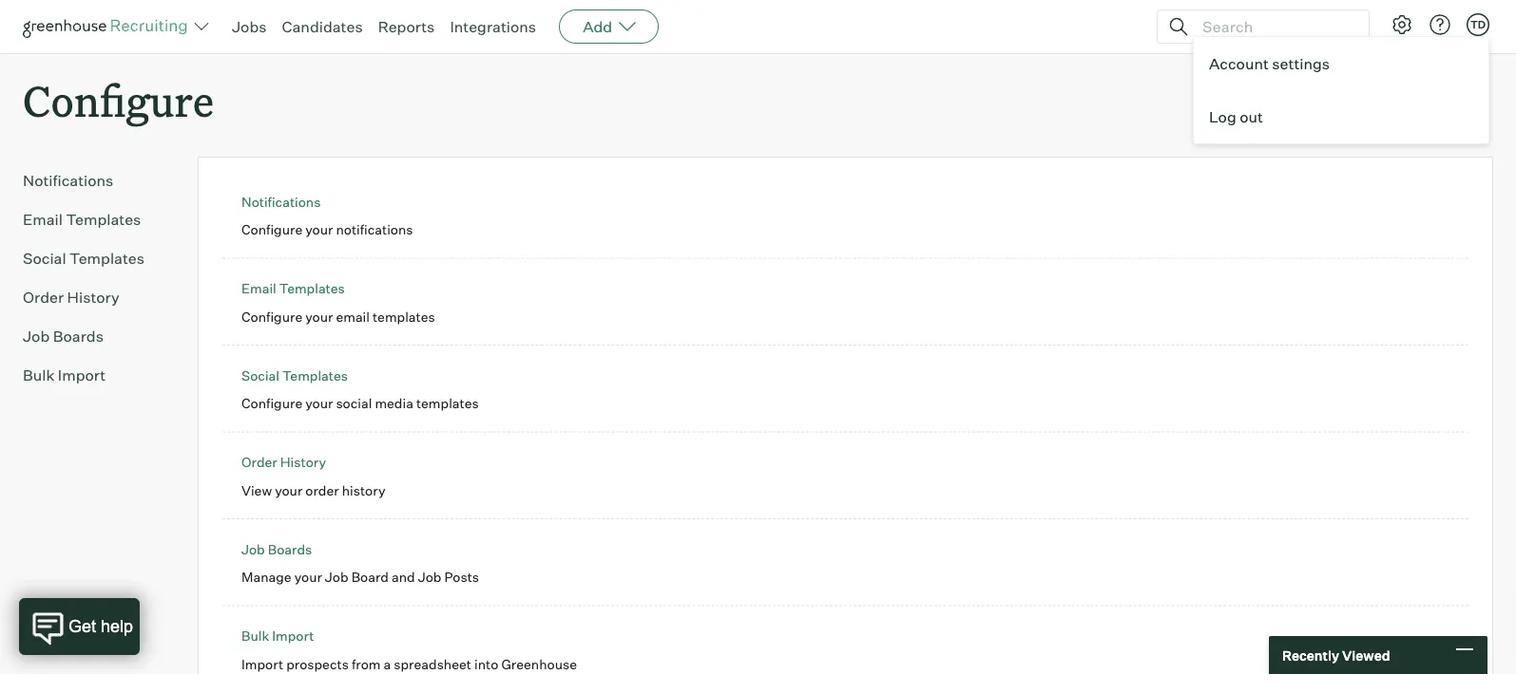 Task type: locate. For each thing, give the bounding box(es) containing it.
your right manage
[[294, 570, 322, 586]]

td menu
[[1193, 36, 1490, 144]]

your right view
[[275, 483, 303, 499]]

0 horizontal spatial job boards
[[23, 327, 104, 346]]

your left social at the left bottom of the page
[[305, 396, 333, 412]]

0 horizontal spatial email
[[23, 210, 63, 229]]

notifications
[[23, 171, 113, 190], [241, 194, 321, 210]]

2 vertical spatial import
[[241, 657, 283, 673]]

social
[[23, 249, 66, 268], [241, 368, 279, 384]]

import
[[58, 366, 106, 385], [272, 629, 314, 645], [241, 657, 283, 673]]

1 horizontal spatial bulk import link
[[241, 629, 314, 645]]

configure
[[23, 72, 214, 128], [241, 222, 302, 238], [241, 309, 302, 325], [241, 396, 302, 412]]

1 horizontal spatial notifications
[[241, 194, 321, 210]]

posts
[[444, 570, 479, 586]]

your for notifications
[[305, 222, 333, 238]]

bulk import link
[[23, 364, 167, 387], [241, 629, 314, 645]]

0 vertical spatial email templates link
[[23, 208, 167, 231]]

1 vertical spatial notifications link
[[241, 194, 321, 210]]

templates
[[66, 210, 141, 229], [69, 249, 144, 268], [279, 281, 345, 297], [282, 368, 348, 384]]

0 vertical spatial bulk
[[23, 366, 55, 385]]

0 vertical spatial notifications
[[23, 171, 113, 190]]

0 horizontal spatial history
[[67, 288, 120, 307]]

order history
[[23, 288, 120, 307], [241, 455, 326, 471]]

settings
[[1272, 54, 1330, 73]]

order
[[305, 483, 339, 499]]

view your order history
[[241, 483, 385, 499]]

0 horizontal spatial order history
[[23, 288, 120, 307]]

0 vertical spatial order
[[23, 288, 64, 307]]

history
[[67, 288, 120, 307], [280, 455, 326, 471]]

1 vertical spatial email templates link
[[241, 281, 345, 297]]

order
[[23, 288, 64, 307], [241, 455, 277, 471]]

1 vertical spatial boards
[[268, 542, 312, 558]]

social templates
[[23, 249, 144, 268], [241, 368, 348, 384]]

0 vertical spatial social templates
[[23, 249, 144, 268]]

your left notifications
[[305, 222, 333, 238]]

greenhouse recruiting image
[[23, 15, 194, 38]]

manage your job board and job posts
[[241, 570, 479, 586]]

account
[[1209, 54, 1269, 73]]

0 vertical spatial social
[[23, 249, 66, 268]]

1 horizontal spatial job boards link
[[241, 542, 312, 558]]

1 horizontal spatial history
[[280, 455, 326, 471]]

1 horizontal spatial social templates link
[[241, 368, 348, 384]]

0 vertical spatial email templates
[[23, 210, 141, 229]]

0 horizontal spatial social templates link
[[23, 247, 167, 270]]

manage
[[241, 570, 292, 586]]

1 vertical spatial social
[[241, 368, 279, 384]]

0 vertical spatial job boards link
[[23, 325, 167, 348]]

0 horizontal spatial job boards link
[[23, 325, 167, 348]]

0 horizontal spatial notifications
[[23, 171, 113, 190]]

integrations
[[450, 17, 536, 36]]

reports
[[378, 17, 435, 36]]

1 horizontal spatial bulk import
[[241, 629, 314, 645]]

job
[[23, 327, 50, 346], [241, 542, 265, 558], [325, 570, 348, 586], [418, 570, 442, 586]]

add button
[[559, 10, 659, 44]]

1 horizontal spatial email templates link
[[241, 281, 345, 297]]

1 vertical spatial email
[[241, 281, 276, 297]]

notifications
[[336, 222, 413, 238]]

1 vertical spatial social templates
[[241, 368, 348, 384]]

job boards link
[[23, 325, 167, 348], [241, 542, 312, 558]]

0 vertical spatial boards
[[53, 327, 104, 346]]

import prospects from a spreadsheet into greenhouse
[[241, 657, 577, 673]]

1 horizontal spatial bulk
[[241, 629, 269, 645]]

board
[[351, 570, 389, 586]]

1 vertical spatial bulk
[[241, 629, 269, 645]]

0 vertical spatial social templates link
[[23, 247, 167, 270]]

job boards
[[23, 327, 104, 346], [241, 542, 312, 558]]

your left the email
[[305, 309, 333, 325]]

0 horizontal spatial boards
[[53, 327, 104, 346]]

1 vertical spatial order history
[[241, 455, 326, 471]]

your
[[305, 222, 333, 238], [305, 309, 333, 325], [305, 396, 333, 412], [275, 483, 303, 499], [294, 570, 322, 586]]

1 vertical spatial bulk import
[[241, 629, 314, 645]]

order history link
[[23, 286, 167, 309], [241, 455, 326, 471]]

0 vertical spatial bulk import link
[[23, 364, 167, 387]]

social templates link
[[23, 247, 167, 270], [241, 368, 348, 384]]

0 vertical spatial order history link
[[23, 286, 167, 309]]

0 vertical spatial bulk import
[[23, 366, 106, 385]]

boards
[[53, 327, 104, 346], [268, 542, 312, 558]]

1 horizontal spatial order
[[241, 455, 277, 471]]

0 horizontal spatial bulk import
[[23, 366, 106, 385]]

1 horizontal spatial notifications link
[[241, 194, 321, 210]]

bulk import
[[23, 366, 106, 385], [241, 629, 314, 645]]

0 horizontal spatial email templates
[[23, 210, 141, 229]]

reports link
[[378, 17, 435, 36]]

0 vertical spatial email
[[23, 210, 63, 229]]

configure your email templates
[[241, 309, 435, 325]]

0 vertical spatial import
[[58, 366, 106, 385]]

1 vertical spatial job boards
[[241, 542, 312, 558]]

1 horizontal spatial social
[[241, 368, 279, 384]]

0 horizontal spatial email templates link
[[23, 208, 167, 231]]

1 vertical spatial email templates
[[241, 281, 345, 297]]

1 vertical spatial order
[[241, 455, 277, 471]]

spreadsheet
[[394, 657, 471, 673]]

email templates link
[[23, 208, 167, 231], [241, 281, 345, 297]]

recently
[[1282, 648, 1339, 664]]

templates inside email templates link
[[66, 210, 141, 229]]

a
[[384, 657, 391, 673]]

0 vertical spatial job boards
[[23, 327, 104, 346]]

bulk
[[23, 366, 55, 385], [241, 629, 269, 645]]

0 horizontal spatial order
[[23, 288, 64, 307]]

1 horizontal spatial email
[[241, 281, 276, 297]]

configure for notifications
[[241, 222, 302, 238]]

greenhouse
[[501, 657, 577, 673]]

viewed
[[1342, 648, 1390, 664]]

email templates
[[23, 210, 141, 229], [241, 281, 345, 297]]

0 vertical spatial templates
[[373, 309, 435, 325]]

1 horizontal spatial email templates
[[241, 281, 345, 297]]

log out link
[[1194, 90, 1489, 144]]

1 vertical spatial templates
[[416, 396, 479, 412]]

notifications link
[[23, 169, 167, 192], [241, 194, 321, 210]]

account settings link
[[1194, 37, 1489, 90]]

recently viewed
[[1282, 648, 1390, 664]]

templates right media at left
[[416, 396, 479, 412]]

email
[[23, 210, 63, 229], [241, 281, 276, 297]]

0 vertical spatial history
[[67, 288, 120, 307]]

templates
[[373, 309, 435, 325], [416, 396, 479, 412]]

1 horizontal spatial job boards
[[241, 542, 312, 558]]

1 vertical spatial order history link
[[241, 455, 326, 471]]

0 horizontal spatial bulk import link
[[23, 364, 167, 387]]

0 horizontal spatial order history link
[[23, 286, 167, 309]]

templates right the email
[[373, 309, 435, 325]]

0 horizontal spatial notifications link
[[23, 169, 167, 192]]

0 horizontal spatial bulk
[[23, 366, 55, 385]]

templates inside social templates link
[[69, 249, 144, 268]]

email
[[336, 309, 370, 325]]



Task type: vqa. For each thing, say whether or not it's contained in the screenshot.
the Miller
no



Task type: describe. For each thing, give the bounding box(es) containing it.
configure your social media templates
[[241, 396, 479, 412]]

configure for social templates
[[241, 396, 302, 412]]

log out
[[1209, 107, 1263, 126]]

social
[[336, 396, 372, 412]]

td button
[[1463, 10, 1493, 40]]

0 vertical spatial notifications link
[[23, 169, 167, 192]]

candidates
[[282, 17, 363, 36]]

Search text field
[[1198, 13, 1352, 40]]

1 vertical spatial job boards link
[[241, 542, 312, 558]]

your for job
[[294, 570, 322, 586]]

1 vertical spatial social templates link
[[241, 368, 348, 384]]

prospects
[[286, 657, 349, 673]]

add
[[583, 17, 612, 36]]

1 horizontal spatial social templates
[[241, 368, 348, 384]]

0 horizontal spatial social templates
[[23, 249, 144, 268]]

your for order
[[275, 483, 303, 499]]

td
[[1470, 18, 1486, 31]]

0 vertical spatial order history
[[23, 288, 120, 307]]

your for email
[[305, 309, 333, 325]]

account settings
[[1209, 54, 1330, 73]]

notifications inside "link"
[[23, 171, 113, 190]]

integrations link
[[450, 17, 536, 36]]

media
[[375, 396, 413, 412]]

history
[[342, 483, 385, 499]]

configure image
[[1391, 13, 1414, 36]]

jobs link
[[232, 17, 267, 36]]

1 horizontal spatial order history
[[241, 455, 326, 471]]

out
[[1240, 107, 1263, 126]]

configure your notifications
[[241, 222, 413, 238]]

td button
[[1467, 13, 1490, 36]]

1 vertical spatial bulk import link
[[241, 629, 314, 645]]

1 vertical spatial notifications
[[241, 194, 321, 210]]

configure for email templates
[[241, 309, 302, 325]]

1 horizontal spatial order history link
[[241, 455, 326, 471]]

log
[[1209, 107, 1237, 126]]

1 vertical spatial history
[[280, 455, 326, 471]]

1 vertical spatial import
[[272, 629, 314, 645]]

and
[[392, 570, 415, 586]]

jobs
[[232, 17, 267, 36]]

0 horizontal spatial social
[[23, 249, 66, 268]]

view
[[241, 483, 272, 499]]

into
[[474, 657, 498, 673]]

from
[[352, 657, 381, 673]]

your for social
[[305, 396, 333, 412]]

candidates link
[[282, 17, 363, 36]]

1 horizontal spatial boards
[[268, 542, 312, 558]]



